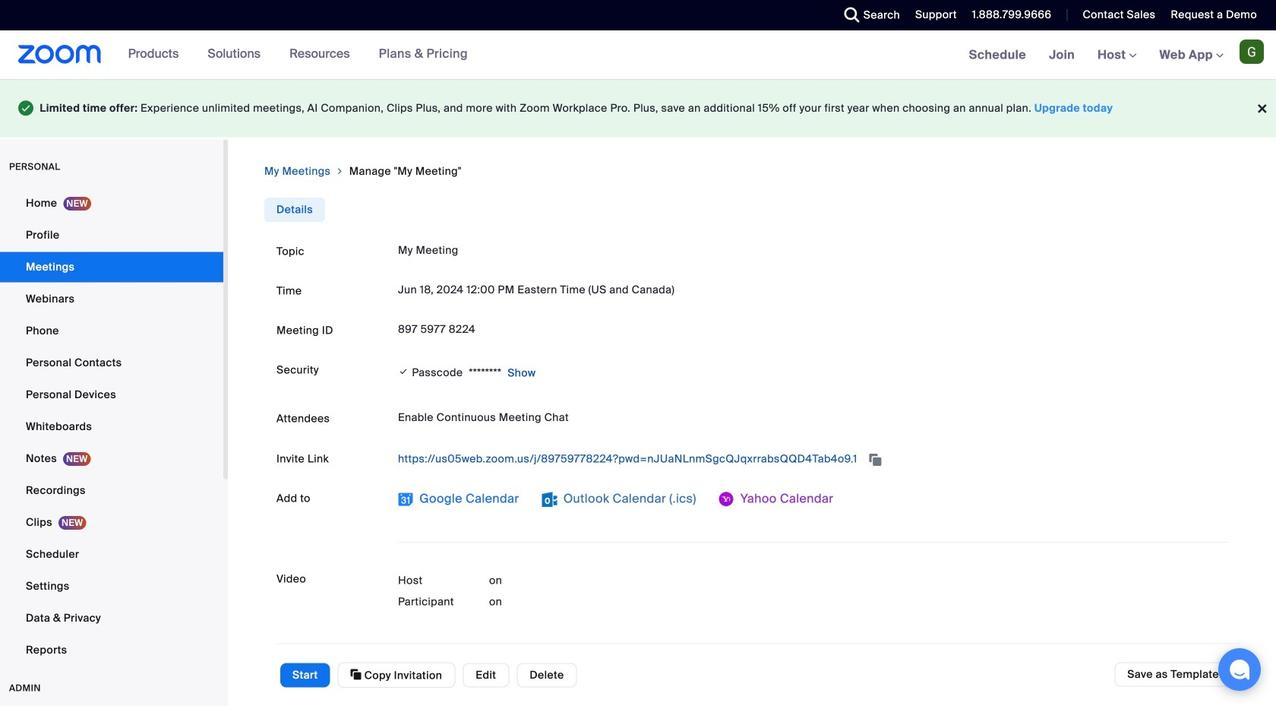 Task type: describe. For each thing, give the bounding box(es) containing it.
checked image
[[398, 364, 409, 379]]

zoom logo image
[[18, 45, 102, 64]]

add to outlook calendar (.ics) image
[[542, 492, 558, 507]]

open chat image
[[1230, 659, 1251, 680]]

type image
[[18, 97, 34, 119]]



Task type: locate. For each thing, give the bounding box(es) containing it.
meetings navigation
[[958, 30, 1277, 80]]

banner
[[0, 30, 1277, 80]]

manage my meeting tab control tab list
[[265, 198, 325, 222]]

application
[[398, 447, 1228, 471]]

copy image
[[351, 668, 362, 681]]

product information navigation
[[102, 30, 480, 79]]

manage my meeting navigation
[[265, 164, 1240, 179]]

personal menu menu
[[0, 188, 223, 667]]

add to yahoo calendar image
[[720, 492, 735, 507]]

profile picture image
[[1240, 40, 1265, 64]]

right image
[[335, 164, 345, 179]]

footer
[[0, 79, 1277, 137]]

tab
[[265, 198, 325, 222]]

add to google calendar image
[[398, 492, 413, 507]]



Task type: vqa. For each thing, say whether or not it's contained in the screenshot.
"footer"
yes



